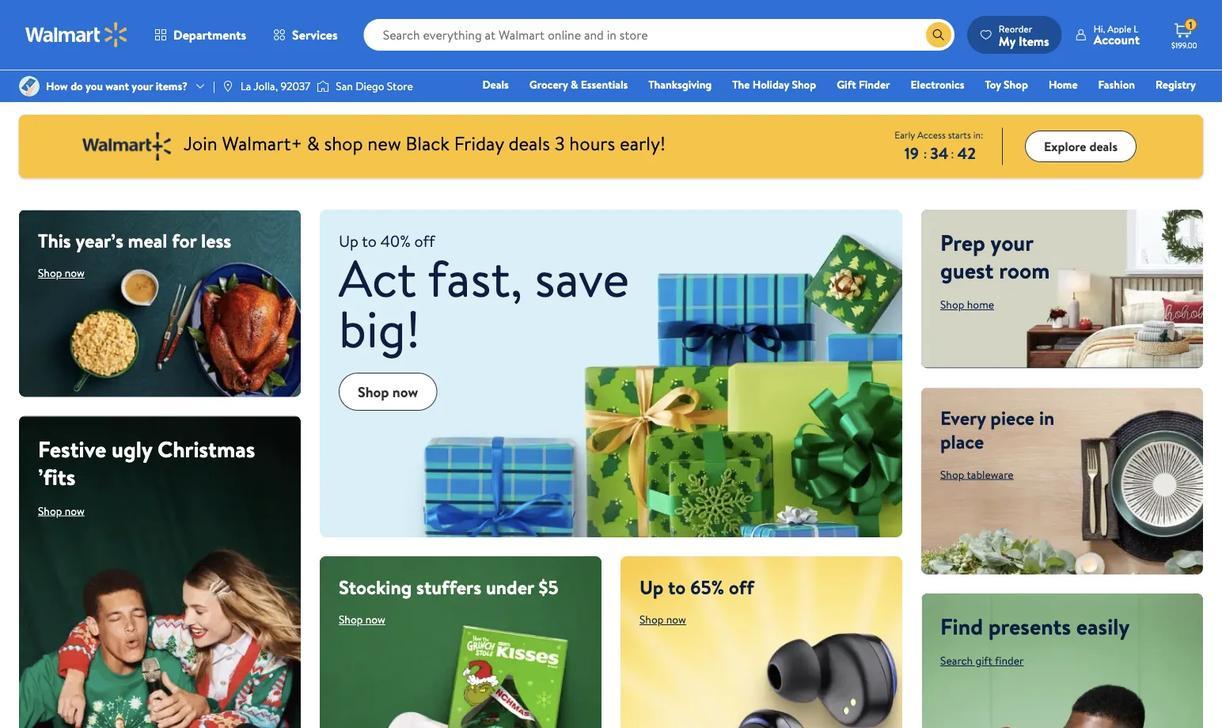 Task type: vqa. For each thing, say whether or not it's contained in the screenshot.
the top the Walmart+
yes



Task type: describe. For each thing, give the bounding box(es) containing it.
new
[[368, 130, 401, 156]]

$5
[[539, 574, 559, 601]]

fashion
[[1099, 77, 1135, 92]]

finder
[[995, 653, 1024, 669]]

0 horizontal spatial deals
[[509, 130, 550, 156]]

home link
[[1042, 76, 1085, 93]]

this
[[38, 227, 71, 254]]

65%
[[691, 574, 725, 601]]

items?
[[156, 78, 188, 94]]

shop for every piece in place
[[941, 467, 965, 482]]

hi, apple l account
[[1094, 22, 1140, 48]]

home
[[1049, 77, 1078, 92]]

walmart image
[[25, 22, 128, 48]]

1 vertical spatial walmart+
[[222, 130, 302, 156]]

hours
[[569, 130, 615, 156]]

the
[[733, 77, 750, 92]]

how do you want your items?
[[46, 78, 188, 94]]

room
[[999, 255, 1050, 286]]

act
[[339, 243, 417, 313]]

toy shop
[[985, 77, 1028, 92]]

account
[[1094, 31, 1140, 48]]

search gift finder link
[[941, 653, 1024, 669]]

stocking stuffers under $5
[[339, 574, 559, 601]]

black
[[406, 130, 450, 156]]

place
[[941, 429, 984, 455]]

under
[[486, 574, 534, 601]]

registry link
[[1149, 76, 1203, 93]]

fashion link
[[1092, 76, 1142, 93]]

gift finder
[[837, 77, 890, 92]]

electronics link
[[904, 76, 972, 93]]

explore
[[1044, 138, 1087, 155]]

search
[[941, 653, 973, 669]]

debit
[[1101, 99, 1129, 114]]

in:
[[974, 128, 983, 141]]

prep
[[941, 227, 986, 258]]

christmas
[[157, 434, 255, 465]]

early access starts in: 19 : 34 : 41
[[895, 128, 983, 164]]

your inside prep your guest room
[[991, 227, 1034, 258]]

2 : from the left
[[951, 144, 955, 162]]

34
[[931, 142, 949, 164]]

festive ugly christmas 'fits
[[38, 434, 255, 492]]

for
[[172, 227, 197, 254]]

grocery & essentials
[[530, 77, 628, 92]]

now for festive ugly christmas 'fits
[[65, 503, 85, 519]]

home
[[967, 297, 995, 312]]

l
[[1134, 22, 1139, 35]]

ugly
[[112, 434, 152, 465]]

items
[[1019, 32, 1050, 49]]

off
[[729, 574, 754, 601]]

fast,
[[428, 243, 523, 313]]

the holiday shop link
[[725, 76, 824, 93]]

early!
[[620, 130, 666, 156]]

piece
[[991, 405, 1035, 431]]

$199.00
[[1172, 40, 1198, 50]]

store
[[387, 78, 413, 94]]

shop now for this year's meal for less
[[38, 265, 85, 281]]

walmart plus logo image
[[82, 132, 171, 161]]

every piece in place
[[941, 405, 1055, 455]]

services button
[[260, 16, 351, 54]]

how
[[46, 78, 68, 94]]

deals link
[[475, 76, 516, 93]]

services
[[292, 26, 338, 44]]

search gift finder
[[941, 653, 1024, 669]]

la
[[241, 78, 251, 94]]

up to 65% off
[[640, 574, 754, 601]]

early
[[895, 128, 915, 141]]

registry
[[1156, 77, 1196, 92]]

la jolla, 92037
[[241, 78, 311, 94]]

19
[[905, 142, 919, 164]]

this year's meal for less
[[38, 227, 231, 254]]

find
[[941, 611, 983, 642]]

now for act fast, save big!
[[393, 382, 418, 402]]

diego
[[356, 78, 384, 94]]

festive
[[38, 434, 106, 465]]

|
[[213, 78, 215, 94]]

every
[[941, 405, 986, 431]]

save
[[535, 243, 630, 313]]

toy shop link
[[978, 76, 1036, 93]]

shop home
[[941, 297, 995, 312]]

year's
[[76, 227, 123, 254]]

registry one debit
[[1075, 77, 1196, 114]]



Task type: locate. For each thing, give the bounding box(es) containing it.
departments
[[173, 26, 246, 44]]

shop now link
[[38, 265, 85, 281], [339, 373, 437, 411], [38, 503, 85, 519], [339, 612, 385, 627], [640, 612, 686, 627]]

shop now down big!
[[358, 382, 418, 402]]

gift
[[976, 653, 993, 669]]

electronics
[[911, 77, 965, 92]]

shop down ''fits'
[[38, 503, 62, 519]]

 image
[[19, 76, 40, 97], [317, 78, 330, 94]]

1 vertical spatial your
[[991, 227, 1034, 258]]

guest
[[941, 255, 994, 286]]

explore deals button
[[1025, 131, 1137, 162]]

san
[[336, 78, 353, 94]]

gift finder link
[[830, 76, 897, 93]]

thanksgiving link
[[642, 76, 719, 93]]

stuffers
[[416, 574, 482, 601]]

shop inside the holiday shop link
[[792, 77, 816, 92]]

& left shop
[[307, 130, 320, 156]]

: right 34 on the right of the page
[[951, 144, 955, 162]]

shop down big!
[[358, 382, 389, 402]]

gift
[[837, 77, 856, 92]]

shop now for stocking stuffers under $5
[[339, 612, 385, 627]]

1 horizontal spatial  image
[[317, 78, 330, 94]]

shop now link for up to 65% off
[[640, 612, 686, 627]]

one debit link
[[1068, 98, 1136, 115]]

shop down the this
[[38, 265, 62, 281]]

meal
[[128, 227, 167, 254]]

shop down stocking
[[339, 612, 363, 627]]

departments button
[[141, 16, 260, 54]]

deals left 3
[[509, 130, 550, 156]]

toy
[[985, 77, 1001, 92]]

you
[[86, 78, 103, 94]]

1
[[1189, 18, 1193, 31]]

shop now link down stocking
[[339, 612, 385, 627]]

now down big!
[[393, 382, 418, 402]]

1 horizontal spatial your
[[991, 227, 1034, 258]]

now down the this
[[65, 265, 85, 281]]

3
[[555, 130, 565, 156]]

1 : from the left
[[924, 144, 927, 162]]

shop now link down ''fits'
[[38, 503, 85, 519]]

1 horizontal spatial :
[[951, 144, 955, 162]]

shop
[[324, 130, 363, 156]]

1 horizontal spatial deals
[[1090, 138, 1118, 155]]

now for up to 65% off
[[666, 612, 686, 627]]

shop tableware
[[941, 467, 1014, 482]]

now
[[65, 265, 85, 281], [393, 382, 418, 402], [65, 503, 85, 519], [366, 612, 385, 627], [666, 612, 686, 627]]

shop for prep your guest room
[[941, 297, 965, 312]]

 image
[[222, 80, 234, 93]]

now down ''fits'
[[65, 503, 85, 519]]

0 vertical spatial walmart+
[[1149, 99, 1196, 114]]

0 horizontal spatial walmart+
[[222, 130, 302, 156]]

your right 'want'
[[132, 78, 153, 94]]

shop for up to 65% off
[[640, 612, 664, 627]]

shop for stocking stuffers under $5
[[339, 612, 363, 627]]

walmart+ down registry at the right top of the page
[[1149, 99, 1196, 114]]

shop for this year's meal for less
[[38, 265, 62, 281]]

shop inside the 'toy shop' link
[[1004, 77, 1028, 92]]

presents
[[989, 611, 1071, 642]]

now for stocking stuffers under $5
[[366, 612, 385, 627]]

shop now link for act fast, save big!
[[339, 373, 437, 411]]

shop now down ''fits'
[[38, 503, 85, 519]]

0 horizontal spatial  image
[[19, 76, 40, 97]]

deals inside explore deals button
[[1090, 138, 1118, 155]]

:
[[924, 144, 927, 162], [951, 144, 955, 162]]

in
[[1039, 405, 1055, 431]]

0 horizontal spatial your
[[132, 78, 153, 94]]

grocery & essentials link
[[522, 76, 635, 93]]

shop for act fast, save big!
[[358, 382, 389, 402]]

 image left how
[[19, 76, 40, 97]]

92037
[[281, 78, 311, 94]]

deals
[[482, 77, 509, 92]]

0 vertical spatial &
[[571, 77, 578, 92]]

 image left san
[[317, 78, 330, 94]]

shop now for festive ugly christmas 'fits
[[38, 503, 85, 519]]

shop now link for festive ugly christmas 'fits
[[38, 503, 85, 519]]

0 horizontal spatial &
[[307, 130, 320, 156]]

shop now link down big!
[[339, 373, 437, 411]]

prep your guest room
[[941, 227, 1050, 286]]

apple
[[1108, 22, 1132, 35]]

your
[[132, 78, 153, 94], [991, 227, 1034, 258]]

Search search field
[[364, 19, 955, 51]]

shop now down "up"
[[640, 612, 686, 627]]

walmart+ down jolla,
[[222, 130, 302, 156]]

starts
[[948, 128, 971, 141]]

now for this year's meal for less
[[65, 265, 85, 281]]

finder
[[859, 77, 890, 92]]

walmart+
[[1149, 99, 1196, 114], [222, 130, 302, 156]]

your right prep in the right top of the page
[[991, 227, 1034, 258]]

friday
[[454, 130, 504, 156]]

hi,
[[1094, 22, 1106, 35]]

join
[[184, 130, 217, 156]]

shop now link down "up"
[[640, 612, 686, 627]]

shop now for act fast, save big!
[[358, 382, 418, 402]]

now down to
[[666, 612, 686, 627]]

Walmart Site-Wide search field
[[364, 19, 955, 51]]

reorder
[[999, 22, 1033, 35]]

shop now down the this
[[38, 265, 85, 281]]

0 horizontal spatial :
[[924, 144, 927, 162]]

jolla,
[[254, 78, 278, 94]]

: right 19
[[924, 144, 927, 162]]

big!
[[339, 293, 421, 364]]

thanksgiving
[[649, 77, 712, 92]]

do
[[71, 78, 83, 94]]

& right grocery
[[571, 77, 578, 92]]

 image for san
[[317, 78, 330, 94]]

shop left the 'home'
[[941, 297, 965, 312]]

explore deals
[[1044, 138, 1118, 155]]

search icon image
[[933, 29, 945, 41]]

tableware
[[967, 467, 1014, 482]]

deals right explore
[[1090, 138, 1118, 155]]

find presents easily
[[941, 611, 1130, 642]]

act fast, save big!
[[339, 243, 630, 364]]

my
[[999, 32, 1016, 49]]

shop now link for stocking stuffers under $5
[[339, 612, 385, 627]]

shop down place on the right of the page
[[941, 467, 965, 482]]

to
[[668, 574, 686, 601]]

1 vertical spatial &
[[307, 130, 320, 156]]

san diego store
[[336, 78, 413, 94]]

shop now link for this year's meal for less
[[38, 265, 85, 281]]

shop for festive ugly christmas 'fits
[[38, 503, 62, 519]]

shop now down stocking
[[339, 612, 385, 627]]

shop now for up to 65% off
[[640, 612, 686, 627]]

easily
[[1077, 611, 1130, 642]]

41
[[959, 142, 974, 164]]

shop tableware link
[[941, 467, 1014, 482]]

1 horizontal spatial walmart+
[[1149, 99, 1196, 114]]

shop
[[792, 77, 816, 92], [1004, 77, 1028, 92], [38, 265, 62, 281], [941, 297, 965, 312], [358, 382, 389, 402], [941, 467, 965, 482], [38, 503, 62, 519], [339, 612, 363, 627], [640, 612, 664, 627]]

shop down "up"
[[640, 612, 664, 627]]

access
[[918, 128, 946, 141]]

 image for how
[[19, 76, 40, 97]]

shop right toy
[[1004, 77, 1028, 92]]

want
[[106, 78, 129, 94]]

holiday
[[753, 77, 789, 92]]

shop now
[[38, 265, 85, 281], [358, 382, 418, 402], [38, 503, 85, 519], [339, 612, 385, 627], [640, 612, 686, 627]]

1 horizontal spatial &
[[571, 77, 578, 92]]

shop now link down the this
[[38, 265, 85, 281]]

deals
[[509, 130, 550, 156], [1090, 138, 1118, 155]]

shop home link
[[941, 297, 995, 312]]

shop right holiday
[[792, 77, 816, 92]]

one
[[1075, 99, 1099, 114]]

now down stocking
[[366, 612, 385, 627]]

up
[[640, 574, 664, 601]]

0 vertical spatial your
[[132, 78, 153, 94]]



